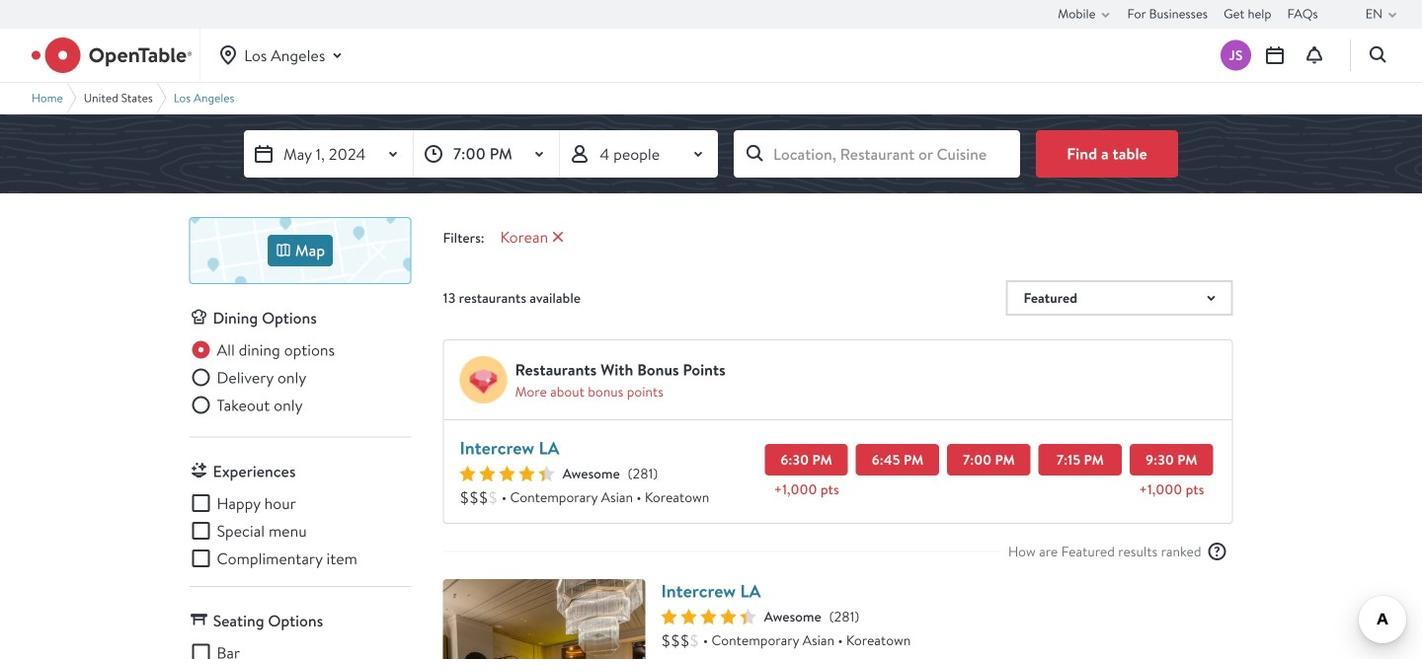 Task type: locate. For each thing, give the bounding box(es) containing it.
0 horizontal spatial 4.3 stars image
[[460, 466, 555, 482]]

None field
[[734, 130, 1020, 178]]

1 horizontal spatial 4.3 stars image
[[661, 609, 756, 625]]

0 vertical spatial 4.3 stars image
[[460, 466, 555, 482]]

0 vertical spatial group
[[189, 338, 411, 421]]

Please input a Location, Restaurant or Cuisine field
[[734, 130, 1020, 178]]

None radio
[[189, 338, 335, 362], [189, 394, 303, 417], [189, 338, 335, 362], [189, 394, 303, 417]]

4.3 stars image
[[460, 466, 555, 482], [661, 609, 756, 625]]

None radio
[[189, 366, 307, 390]]

1 vertical spatial group
[[189, 492, 411, 571]]

1 vertical spatial 4.3 stars image
[[661, 609, 756, 625]]

group
[[189, 338, 411, 421], [189, 492, 411, 571]]

2 group from the top
[[189, 492, 411, 571]]



Task type: describe. For each thing, give the bounding box(es) containing it.
bonus point image
[[460, 357, 507, 404]]

1 group from the top
[[189, 338, 411, 421]]

opentable logo image
[[32, 38, 192, 73]]



Task type: vqa. For each thing, say whether or not it's contained in the screenshot.
IBIZA KITCHEN - CHAPPAQUA image
no



